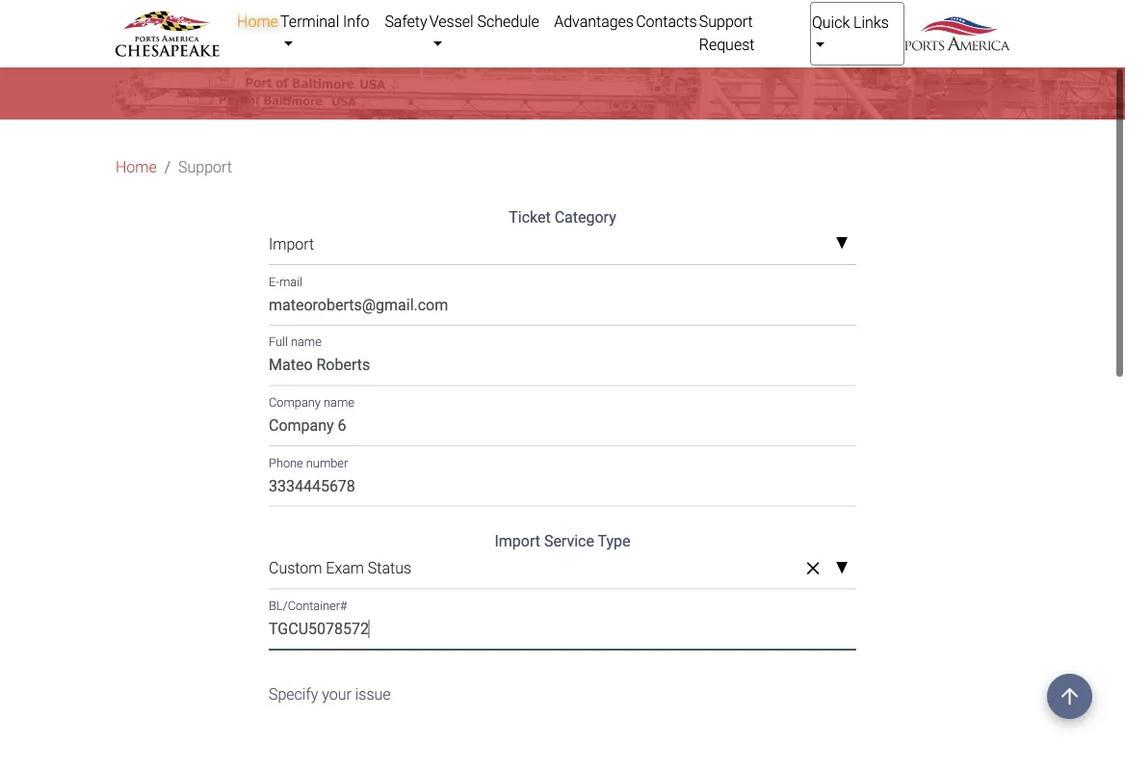 Task type: describe. For each thing, give the bounding box(es) containing it.
issue
[[355, 685, 391, 704]]

Specify your issue text field
[[269, 673, 857, 772]]

specify
[[269, 685, 318, 704]]

type
[[598, 532, 631, 550]]

request
[[700, 35, 755, 53]]

contacts
[[636, 12, 697, 30]]

phone
[[269, 455, 303, 470]]

BL/Container# text field
[[269, 613, 857, 650]]

info
[[343, 12, 370, 30]]

your
[[322, 685, 352, 704]]

0 vertical spatial home link
[[236, 2, 279, 40]]

safety
[[385, 12, 428, 30]]

specify your issue
[[269, 685, 391, 704]]

mail
[[279, 274, 303, 289]]

service
[[544, 532, 595, 550]]

vessel schedule link
[[429, 2, 553, 64]]

e-
[[269, 274, 279, 289]]

safety vessel schedule
[[385, 12, 540, 30]]

category
[[555, 208, 617, 226]]

exam
[[326, 559, 364, 577]]

support inside advantages contacts support request
[[700, 12, 753, 30]]

✕
[[807, 559, 820, 579]]

phone number
[[269, 455, 348, 470]]

E-mail email field
[[269, 288, 857, 326]]

links
[[854, 13, 889, 31]]

import for import
[[269, 235, 314, 253]]

import service type
[[495, 532, 631, 550]]

2 ▼ from the top
[[836, 561, 849, 576]]

custom exam status
[[269, 559, 412, 577]]

Phone number text field
[[269, 469, 857, 507]]

1 ▼ from the top
[[836, 236, 849, 252]]

terminal
[[281, 12, 339, 30]]

ticket
[[509, 208, 551, 226]]

home for home terminal info
[[237, 12, 278, 30]]

number
[[306, 455, 348, 470]]

0 horizontal spatial home link
[[116, 155, 157, 178]]

advantages contacts support request
[[554, 12, 755, 53]]

quick
[[812, 13, 850, 31]]

company
[[269, 395, 321, 410]]



Task type: vqa. For each thing, say whether or not it's contained in the screenshot.
'Terminal' in the left top of the page
yes



Task type: locate. For each thing, give the bounding box(es) containing it.
name for full name
[[291, 335, 322, 349]]

1 vertical spatial import
[[495, 532, 541, 550]]

advantages link
[[553, 2, 635, 40]]

custom
[[269, 559, 322, 577]]

import up the mail
[[269, 235, 314, 253]]

Full name text field
[[269, 349, 857, 386]]

full
[[269, 335, 288, 349]]

name right full
[[291, 335, 322, 349]]

1 vertical spatial name
[[324, 395, 355, 410]]

home link
[[236, 2, 279, 40], [116, 155, 157, 178]]

vessel
[[430, 12, 474, 30]]

0 horizontal spatial import
[[269, 235, 314, 253]]

quick links
[[812, 13, 889, 31]]

▼
[[836, 236, 849, 252], [836, 561, 849, 576]]

schedule
[[478, 12, 540, 30]]

bl/container#
[[269, 599, 348, 613]]

support
[[700, 12, 753, 30], [178, 158, 232, 176]]

0 vertical spatial support
[[700, 12, 753, 30]]

1 vertical spatial ▼
[[836, 561, 849, 576]]

terminal info link
[[279, 2, 384, 64]]

support request link
[[698, 2, 810, 64]]

1 vertical spatial home
[[116, 158, 157, 176]]

0 horizontal spatial home
[[116, 158, 157, 176]]

0 vertical spatial import
[[269, 235, 314, 253]]

1 vertical spatial support
[[178, 158, 232, 176]]

full name
[[269, 335, 322, 349]]

1 horizontal spatial support
[[700, 12, 753, 30]]

e-mail
[[269, 274, 303, 289]]

import left service
[[495, 532, 541, 550]]

name right company
[[324, 395, 355, 410]]

home for home
[[116, 158, 157, 176]]

1 horizontal spatial name
[[324, 395, 355, 410]]

0 vertical spatial ▼
[[836, 236, 849, 252]]

0 horizontal spatial support
[[178, 158, 232, 176]]

import
[[269, 235, 314, 253], [495, 532, 541, 550]]

1 horizontal spatial home link
[[236, 2, 279, 40]]

0 horizontal spatial name
[[291, 335, 322, 349]]

company name
[[269, 395, 355, 410]]

name for company name
[[324, 395, 355, 410]]

name
[[291, 335, 322, 349], [324, 395, 355, 410]]

Company name text field
[[269, 409, 857, 446]]

1 vertical spatial home link
[[116, 155, 157, 178]]

import for import service type
[[495, 532, 541, 550]]

status
[[368, 559, 412, 577]]

1 horizontal spatial home
[[237, 12, 278, 30]]

contacts link
[[635, 2, 698, 40]]

home
[[237, 12, 278, 30], [116, 158, 157, 176]]

advantages
[[554, 12, 634, 30]]

home terminal info
[[237, 12, 370, 30]]

1 horizontal spatial import
[[495, 532, 541, 550]]

ticket category
[[509, 208, 617, 226]]

quick links link
[[810, 2, 905, 66]]

0 vertical spatial home
[[237, 12, 278, 30]]

0 vertical spatial name
[[291, 335, 322, 349]]

go to top image
[[1048, 674, 1093, 719]]

safety link
[[384, 2, 429, 40]]



